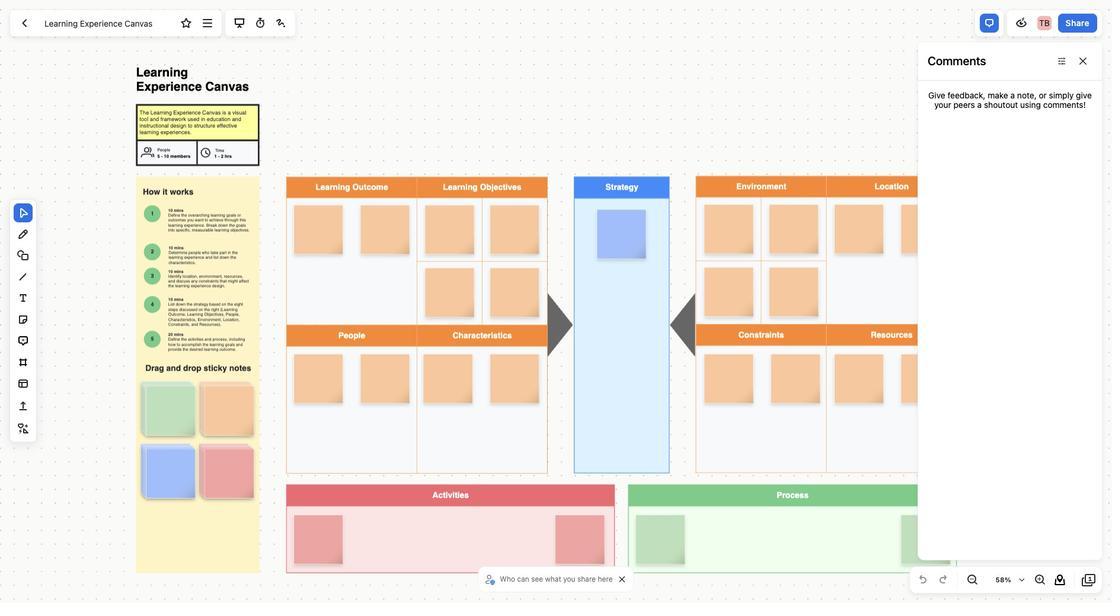 Task type: locate. For each thing, give the bounding box(es) containing it.
zoom out image
[[965, 573, 980, 587]]

peers
[[954, 100, 975, 110]]

a right the peers
[[978, 100, 982, 110]]

a
[[1011, 90, 1015, 100], [978, 100, 982, 110]]

star this whiteboard image
[[179, 16, 194, 30]]

a left note,
[[1011, 90, 1015, 100]]

what
[[545, 575, 562, 584]]

Document name text field
[[36, 14, 175, 33]]

filter menu for comments image
[[1055, 54, 1069, 68]]

all eyes on me image
[[1015, 16, 1029, 30]]

58
[[996, 576, 1005, 584]]

here
[[598, 575, 613, 584]]

can
[[517, 575, 529, 584]]

tb
[[1040, 18, 1050, 28]]

comments
[[928, 54, 987, 68]]

mini map image
[[1053, 573, 1067, 587]]

share button
[[1058, 14, 1098, 33]]

tb button
[[1035, 14, 1054, 33]]

who can see what you share here button
[[483, 571, 616, 588]]

comments!
[[1044, 100, 1086, 110]]

who can see what you share here
[[500, 575, 613, 584]]

share
[[578, 575, 596, 584]]

present image
[[232, 16, 246, 30]]

comment panel image
[[982, 16, 997, 30]]

shoutout
[[984, 100, 1018, 110]]

give
[[929, 90, 946, 100]]

give feedback, make a note, or simply give your peers a shoutout using comments!
[[929, 90, 1092, 110]]

1 horizontal spatial a
[[1011, 90, 1015, 100]]

58 %
[[996, 576, 1012, 584]]



Task type: vqa. For each thing, say whether or not it's contained in the screenshot.
the right Upgrade
no



Task type: describe. For each thing, give the bounding box(es) containing it.
give
[[1076, 90, 1092, 100]]

who
[[500, 575, 515, 584]]

using
[[1021, 100, 1041, 110]]

pages image
[[1082, 573, 1097, 587]]

dashboard image
[[17, 16, 31, 30]]

see
[[531, 575, 543, 584]]

note,
[[1018, 90, 1037, 100]]

more tools image
[[16, 422, 30, 436]]

upload image
[[16, 399, 30, 413]]

your
[[935, 100, 952, 110]]

share
[[1066, 18, 1090, 28]]

or
[[1039, 90, 1047, 100]]

simply
[[1049, 90, 1074, 100]]

zoom in image
[[1033, 573, 1047, 587]]

templates image
[[16, 377, 30, 391]]

laser image
[[274, 16, 288, 30]]

more options image
[[200, 16, 214, 30]]

feedback,
[[948, 90, 986, 100]]

timer image
[[253, 16, 267, 30]]

make
[[988, 90, 1009, 100]]

0 horizontal spatial a
[[978, 100, 982, 110]]

you
[[564, 575, 576, 584]]

%
[[1005, 576, 1012, 584]]



